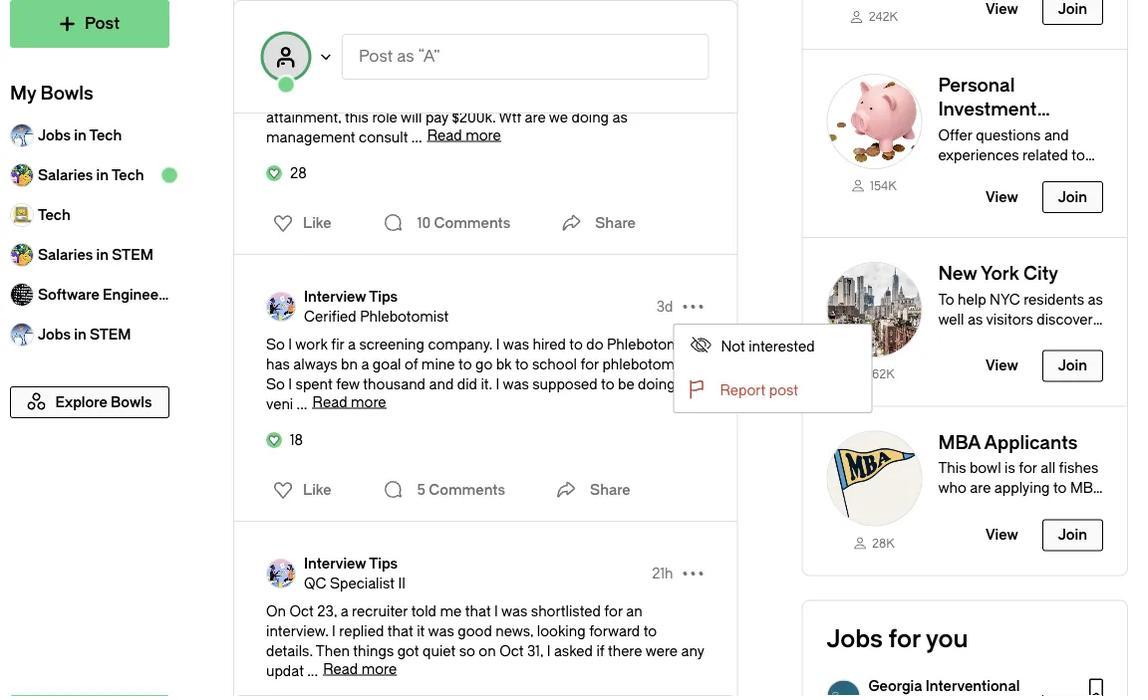 Task type: vqa. For each thing, say whether or not it's contained in the screenshot.
the & within industry enterprise software & network solutions
no



Task type: locate. For each thing, give the bounding box(es) containing it.
image for post author image
[[266, 25, 296, 55], [266, 292, 296, 322], [266, 559, 296, 589]]

like down 18
[[303, 482, 332, 499]]

interview tips link for phlebotomist
[[304, 287, 449, 307]]

was up news,
[[502, 604, 528, 620]]

1 salaries from the top
[[38, 167, 93, 183]]

told
[[411, 604, 437, 620]]

read more for replied
[[323, 662, 397, 678]]

salaries inside salaries in stem link
[[38, 247, 93, 263]]

has inside new york city to help nyc residents as well as visitors discover what the world's most popular city has to offer!
[[1019, 351, 1043, 368]]

sales up variable. in the top of the page
[[581, 69, 616, 86]]

for right the is
[[1019, 461, 1038, 477]]

1 horizontal spatial that
[[465, 604, 491, 620]]

1 interview from the top
[[304, 289, 366, 305]]

read down pay
[[427, 127, 462, 144]]

50% down level
[[526, 89, 553, 106]]

0 vertical spatial more
[[466, 127, 501, 144]]

154k link
[[827, 177, 923, 194]]

personal
[[939, 167, 996, 183]]

0 vertical spatial share
[[596, 215, 636, 231]]

an
[[627, 604, 643, 620]]

0 vertical spatial comments
[[434, 215, 511, 231]]

interview for qc
[[304, 556, 366, 572]]

like down 28 on the top
[[303, 215, 332, 231]]

read more button for replied
[[323, 662, 397, 678]]

image for bowl image up 28k link
[[827, 431, 923, 527]]

1 vertical spatial interview
[[304, 556, 366, 572]]

1 vertical spatial share
[[590, 482, 631, 499]]

0 vertical spatial interview tips link
[[304, 287, 449, 307]]

like button
[[261, 207, 338, 239], [261, 475, 338, 507]]

phlebotomy.
[[603, 356, 685, 373]]

doing down variable. in the top of the page
[[572, 109, 609, 126]]

if
[[597, 644, 605, 660]]

1 vertical spatial comments
[[429, 482, 506, 499]]

will
[[401, 109, 422, 126]]

that up good
[[465, 604, 491, 620]]

salaries down jobs in tech at left
[[38, 167, 93, 183]]

be
[[618, 376, 635, 393]]

... inside so i work fir a screening company. i was hired to do phlebotomy.  it has always bn a goal of mine to go bk to school for phlebotomy. so i spent few thousand and did it. i was supposed to be doing veni ...
[[297, 396, 308, 413]]

2 image for post author image from the top
[[266, 292, 296, 322]]

work
[[295, 337, 328, 353]]

i up bk at bottom
[[496, 337, 500, 353]]

mba up this
[[939, 433, 981, 454]]

read more down things
[[323, 662, 397, 678]]

read more button
[[427, 127, 501, 144], [313, 394, 386, 411], [323, 662, 397, 678]]

1 vertical spatial mba
[[1071, 481, 1103, 497]]

read more button down $200k.
[[427, 127, 501, 144]]

1 vertical spatial interview tips link
[[304, 554, 406, 574]]

10
[[417, 215, 431, 231]]

a right 23,
[[341, 604, 349, 620]]

like
[[303, 215, 332, 231], [303, 482, 332, 499]]

in down software
[[74, 327, 86, 343]]

0 vertical spatial are
[[525, 109, 546, 126]]

0 vertical spatial a
[[348, 337, 356, 353]]

a right bn
[[361, 356, 369, 373]]

to inside on oct 23, a recruiter told me that i was shortlisted for an interview. i replied that it was good news, looking forward to details. then things got quiet so on oct 31, i asked if there were any updat ...
[[644, 624, 657, 640]]

as inside explain tech sales comp please. mid-level tech sales account exec comp: $230k ote, with 50% base, 50% variable. even at 70% attainment, this role will pay $200k. wtf are we doing as management consult ...
[[613, 109, 628, 126]]

3 image for bowl image from the top
[[827, 431, 923, 527]]

goal
[[373, 356, 401, 373]]

consult
[[359, 129, 408, 146]]

more down things
[[362, 662, 397, 678]]

28k
[[872, 537, 895, 551]]

and down mine
[[429, 376, 454, 393]]

1 horizontal spatial oct
[[500, 644, 524, 660]]

was
[[503, 337, 529, 353], [503, 376, 529, 393], [502, 604, 528, 620], [428, 624, 454, 640]]

salaries in stem
[[38, 247, 153, 263]]

chatter
[[939, 123, 1005, 144]]

in for jobs in stem
[[74, 327, 86, 343]]

jobs up georgia
[[827, 625, 883, 653]]

visitors
[[987, 311, 1034, 328]]

2 vertical spatial image for bowl image
[[827, 431, 923, 527]]

0 vertical spatial read more
[[427, 127, 501, 144]]

0 horizontal spatial sales
[[351, 69, 385, 86]]

1 vertical spatial so
[[266, 376, 285, 393]]

please.
[[431, 69, 478, 86]]

in for jobs in tech
[[74, 127, 86, 144]]

tech down salaries in tech link
[[38, 207, 70, 223]]

recruiter
[[352, 604, 408, 620]]

post
[[359, 47, 393, 66]]

comments right 10 at the top left of page
[[434, 215, 511, 231]]

image for bowl image for personal investment chatter
[[827, 74, 923, 169]]

1 vertical spatial read
[[313, 394, 348, 411]]

image for post author image for senior consultant
[[266, 25, 296, 55]]

2d link
[[657, 30, 673, 50]]

was down bk at bottom
[[503, 376, 529, 393]]

1 sales from the left
[[351, 69, 385, 86]]

share for 5 comments
[[590, 482, 631, 499]]

read down "spent"
[[313, 394, 348, 411]]

2 vertical spatial more
[[362, 662, 397, 678]]

share inside popup button
[[596, 215, 636, 231]]

0 vertical spatial doing
[[572, 109, 609, 126]]

that
[[465, 604, 491, 620], [388, 624, 413, 640]]

consulting
[[304, 21, 379, 38]]

more down few
[[351, 394, 386, 411]]

and down related at the right of page
[[1052, 167, 1077, 183]]

applicants
[[985, 433, 1078, 454]]

2 like from the top
[[303, 482, 332, 499]]

comments for 5 comments
[[429, 482, 506, 499]]

0 vertical spatial interview
[[304, 289, 366, 305]]

interview inside interview tips cerified phlebotomist
[[304, 289, 366, 305]]

1 vertical spatial doing
[[638, 376, 676, 393]]

report post menu item
[[674, 369, 872, 413]]

2 vertical spatial read more
[[323, 662, 397, 678]]

2 interview from the top
[[304, 556, 366, 572]]

1 horizontal spatial 50%
[[526, 89, 553, 106]]

2 vertical spatial jobs
[[827, 625, 883, 653]]

2 vertical spatial read more button
[[323, 662, 397, 678]]

jobs down software
[[38, 327, 71, 343]]

in down jobs in tech link
[[96, 167, 109, 183]]

shortlisted
[[531, 604, 601, 620]]

doing down phlebotomy.
[[638, 376, 676, 393]]

veni
[[266, 396, 293, 413]]

interview tips link up phlebotomist
[[304, 287, 449, 307]]

more for bn
[[351, 394, 386, 411]]

to down most
[[1046, 351, 1060, 368]]

1 interview tips link from the top
[[304, 287, 449, 307]]

5 comments button
[[378, 471, 511, 511]]

news,
[[496, 624, 534, 640]]

salaries up software
[[38, 247, 93, 263]]

image for bowl image up 62k link
[[827, 262, 923, 358]]

a right "fir"
[[348, 337, 356, 353]]

and up related at the right of page
[[1045, 127, 1070, 143]]

bk
[[496, 356, 512, 373]]

2 tips from the top
[[369, 556, 398, 572]]

1 horizontal spatial mba
[[1071, 481, 1103, 497]]

1 vertical spatial image for post author image
[[266, 292, 296, 322]]

who
[[939, 481, 967, 497]]

comp
[[389, 69, 428, 86]]

like button down 28 on the top
[[261, 207, 338, 239]]

1 vertical spatial are
[[970, 481, 992, 497]]

1 vertical spatial tips
[[369, 556, 398, 572]]

image for post author image up 'explain'
[[266, 25, 296, 55]]

0 vertical spatial tips
[[369, 289, 398, 305]]

... inside on oct 23, a recruiter told me that i was shortlisted for an interview. i replied that it was good news, looking forward to details. then things got quiet so on oct 31, i asked if there were any updat ...
[[307, 664, 318, 680]]

software
[[38, 287, 100, 303]]

as up comp
[[397, 47, 414, 66]]

1 vertical spatial like
[[303, 482, 332, 499]]

2 interview tips link from the top
[[304, 554, 406, 574]]

looking
[[537, 624, 586, 640]]

1 tips from the top
[[369, 289, 398, 305]]

1 like from the top
[[303, 215, 332, 231]]

1 vertical spatial oct
[[500, 644, 524, 660]]

1 vertical spatial read more
[[313, 394, 386, 411]]

tips up specialist
[[369, 556, 398, 572]]

for inside so i work fir a screening company. i was hired to do phlebotomy.  it has always bn a goal of mine to go bk to school for phlebotomy. so i spent few thousand and did it. i was supposed to be doing veni ...
[[581, 356, 599, 373]]

cerified
[[304, 309, 357, 325]]

for left "you"
[[889, 625, 921, 653]]

1 vertical spatial ...
[[297, 396, 308, 413]]

tips inside interview tips cerified phlebotomist
[[369, 289, 398, 305]]

doing inside so i work fir a screening company. i was hired to do phlebotomy.  it has always bn a goal of mine to go bk to school for phlebotomy. so i spent few thousand and did it. i was supposed to be doing veni ...
[[638, 376, 676, 393]]

in up "software engineering" link on the top of page
[[96, 247, 109, 263]]

comments right 5
[[429, 482, 506, 499]]

1 vertical spatial read more button
[[313, 394, 386, 411]]

salaries for salaries in tech
[[38, 167, 93, 183]]

to left be
[[601, 376, 615, 393]]

1 image for bowl image from the top
[[827, 74, 923, 169]]

offer
[[939, 127, 973, 143]]

was up bk at bottom
[[503, 337, 529, 353]]

toogle identity image
[[262, 33, 310, 81]]

1 like button from the top
[[261, 207, 338, 239]]

like button down 18
[[261, 475, 338, 507]]

tips inside interview tips qc specialist ii
[[369, 556, 398, 572]]

city
[[1024, 263, 1059, 284]]

new york city to help nyc residents as well as visitors discover what the world's most popular city has to offer!
[[939, 263, 1104, 368]]

tips up cerified phlebotomist 'button'
[[369, 289, 398, 305]]

for up forward
[[605, 604, 623, 620]]

as down even
[[613, 109, 628, 126]]

0 horizontal spatial doing
[[572, 109, 609, 126]]

0 vertical spatial and
[[1045, 127, 1070, 143]]

0 horizontal spatial 50%
[[457, 89, 484, 106]]

phlebotomist
[[360, 309, 449, 325]]

has left always
[[266, 356, 290, 373]]

share inside dropdown button
[[590, 482, 631, 499]]

jobs in stem
[[38, 327, 131, 343]]

image for bowl image up the 154k link
[[827, 74, 923, 169]]

a
[[348, 337, 356, 353], [361, 356, 369, 373], [341, 604, 349, 620]]

1 horizontal spatial are
[[970, 481, 992, 497]]

so left work
[[266, 337, 285, 353]]

read more down $200k.
[[427, 127, 501, 144]]

comments
[[434, 215, 511, 231], [429, 482, 506, 499]]

and
[[1045, 127, 1070, 143], [1052, 167, 1077, 183], [429, 376, 454, 393]]

1 horizontal spatial doing
[[638, 376, 676, 393]]

are
[[525, 109, 546, 126], [970, 481, 992, 497]]

0 horizontal spatial mba
[[939, 433, 981, 454]]

mba down fishes at the right bottom of page
[[1071, 481, 1103, 497]]

0 vertical spatial salaries
[[38, 167, 93, 183]]

2 vertical spatial image for post author image
[[266, 559, 296, 589]]

has
[[1019, 351, 1043, 368], [266, 356, 290, 373]]

0 vertical spatial read more button
[[427, 127, 501, 144]]

personal investment chatter
[[939, 75, 1037, 144]]

did
[[457, 376, 478, 393]]

all
[[1041, 461, 1056, 477]]

software engineering
[[38, 287, 185, 303]]

for down do
[[581, 356, 599, 373]]

1 horizontal spatial sales
[[581, 69, 616, 86]]

interview tips link up specialist
[[304, 554, 406, 574]]

salaries inside salaries in tech link
[[38, 167, 93, 183]]

like button for 18
[[261, 475, 338, 507]]

more down $200k.
[[466, 127, 501, 144]]

share for 10 comments
[[596, 215, 636, 231]]

28k link
[[827, 535, 923, 552]]

interview tips cerified phlebotomist
[[304, 289, 449, 325]]

are inside explain tech sales comp please. mid-level tech sales account exec comp: $230k ote, with 50% base, 50% variable. even at 70% attainment, this role will pay $200k. wtf are we doing as management consult ...
[[525, 109, 546, 126]]

0 vertical spatial mba
[[939, 433, 981, 454]]

are left "we"
[[525, 109, 546, 126]]

of
[[405, 356, 418, 373]]

ii
[[398, 576, 406, 592]]

0 vertical spatial read
[[427, 127, 462, 144]]

consulting exit opportunities senior consultant
[[304, 21, 505, 58]]

good
[[458, 624, 492, 640]]

to down "all"
[[1054, 481, 1067, 497]]

screening
[[359, 337, 425, 353]]

0 horizontal spatial oct
[[290, 604, 314, 620]]

this
[[939, 461, 967, 477]]

sales up $230k
[[351, 69, 385, 86]]

interview up qc
[[304, 556, 366, 572]]

1 so from the top
[[266, 337, 285, 353]]

in up salaries in tech link
[[74, 127, 86, 144]]

bn
[[341, 356, 358, 373]]

finance
[[1000, 167, 1049, 183]]

i
[[288, 337, 292, 353], [496, 337, 500, 353], [288, 376, 292, 393], [496, 376, 500, 393], [495, 604, 498, 620], [332, 624, 336, 640], [547, 644, 551, 660]]

image for post author image left qc
[[266, 559, 296, 589]]

10 comments button
[[378, 203, 516, 243]]

report
[[720, 382, 766, 399]]

0 vertical spatial image for post author image
[[266, 25, 296, 55]]

0 vertical spatial like
[[303, 215, 332, 231]]

tech down jobs in tech link
[[112, 167, 144, 183]]

has inside so i work fir a screening company. i was hired to do phlebotomy.  it has always bn a goal of mine to go bk to school for phlebotomy. so i spent few thousand and did it. i was supposed to be doing veni ...
[[266, 356, 290, 373]]

are down the bowl
[[970, 481, 992, 497]]

1 vertical spatial salaries
[[38, 247, 93, 263]]

stem down software engineering
[[90, 327, 131, 343]]

to right related at the right of page
[[1072, 147, 1086, 163]]

0 vertical spatial stem
[[112, 247, 153, 263]]

doing inside explain tech sales comp please. mid-level tech sales account exec comp: $230k ote, with 50% base, 50% variable. even at 70% attainment, this role will pay $200k. wtf are we doing as management consult ...
[[572, 109, 609, 126]]

50% up $200k.
[[457, 89, 484, 106]]

... inside explain tech sales comp please. mid-level tech sales account exec comp: $230k ote, with 50% base, 50% variable. even at 70% attainment, this role will pay $200k. wtf are we doing as management consult ...
[[411, 129, 422, 146]]

1 vertical spatial image for bowl image
[[827, 262, 923, 358]]

2 salaries from the top
[[38, 247, 93, 263]]

0 vertical spatial jobs
[[38, 127, 71, 144]]

3 image for post author image from the top
[[266, 559, 296, 589]]

jobs down my bowls
[[38, 127, 71, 144]]

2d
[[657, 31, 673, 48]]

jobs
[[38, 127, 71, 144], [38, 327, 71, 343], [827, 625, 883, 653]]

1 vertical spatial that
[[388, 624, 413, 640]]

tech up variable. in the top of the page
[[546, 69, 578, 86]]

0 vertical spatial ...
[[411, 129, 422, 146]]

read more button down things
[[323, 662, 397, 678]]

stem up engineering
[[112, 247, 153, 263]]

that left it
[[388, 624, 413, 640]]

so up the veni
[[266, 376, 285, 393]]

2 vertical spatial a
[[341, 604, 349, 620]]

read down "then"
[[323, 662, 358, 678]]

1 horizontal spatial has
[[1019, 351, 1043, 368]]

read more down few
[[313, 394, 386, 411]]

supposed
[[533, 376, 598, 393]]

image for post author image up work
[[266, 292, 296, 322]]

... right updat
[[307, 664, 318, 680]]

oct down news,
[[500, 644, 524, 660]]

image for bowl image
[[827, 74, 923, 169], [827, 262, 923, 358], [827, 431, 923, 527]]

stem for jobs in stem
[[90, 327, 131, 343]]

50%
[[457, 89, 484, 106], [526, 89, 553, 106]]

jobs for jobs in stem
[[38, 327, 71, 343]]

read more button for 50%
[[427, 127, 501, 144]]

to up were at bottom
[[644, 624, 657, 640]]

0 vertical spatial that
[[465, 604, 491, 620]]

image for bowl image for mba applicants
[[827, 431, 923, 527]]

senior consultant button
[[304, 40, 505, 60]]

2 vertical spatial ...
[[307, 664, 318, 680]]

0 vertical spatial so
[[266, 337, 285, 353]]

0 horizontal spatial has
[[266, 356, 290, 373]]

salaries for salaries in stem
[[38, 247, 93, 263]]

read more button down few
[[313, 394, 386, 411]]

0 horizontal spatial are
[[525, 109, 546, 126]]

interview inside interview tips qc specialist ii
[[304, 556, 366, 572]]

0 vertical spatial image for bowl image
[[827, 74, 923, 169]]

2 vertical spatial and
[[429, 376, 454, 393]]

comments for 10 comments
[[434, 215, 511, 231]]

interview up "cerified"
[[304, 289, 366, 305]]

1 50% from the left
[[457, 89, 484, 106]]

software engineering link
[[10, 275, 185, 315]]

read
[[427, 127, 462, 144], [313, 394, 348, 411], [323, 662, 358, 678]]

... down will
[[411, 129, 422, 146]]

jobs for jobs in tech
[[38, 127, 71, 144]]

0 vertical spatial like button
[[261, 207, 338, 239]]

1 vertical spatial more
[[351, 394, 386, 411]]

2 image for bowl image from the top
[[827, 262, 923, 358]]

read more for 50%
[[427, 127, 501, 144]]

... right the veni
[[297, 396, 308, 413]]

oct up interview.
[[290, 604, 314, 620]]

to inside new york city to help nyc residents as well as visitors discover what the world's most popular city has to offer!
[[1046, 351, 1060, 368]]

i up news,
[[495, 604, 498, 620]]

1 vertical spatial like button
[[261, 475, 338, 507]]

1 image for post author image from the top
[[266, 25, 296, 55]]

i up the veni
[[288, 376, 292, 393]]

georgia interventional
[[869, 679, 1020, 697]]

1 vertical spatial jobs
[[38, 327, 71, 343]]

62k
[[872, 367, 895, 381]]

1 vertical spatial stem
[[90, 327, 131, 343]]

has down world's
[[1019, 351, 1043, 368]]

to
[[939, 291, 955, 308]]

2 like button from the top
[[261, 475, 338, 507]]

2 vertical spatial read
[[323, 662, 358, 678]]

3d
[[657, 299, 673, 315]]



Task type: describe. For each thing, give the bounding box(es) containing it.
mine
[[422, 356, 455, 373]]

programs
[[939, 501, 1003, 517]]

on
[[266, 604, 286, 620]]

to left do
[[570, 337, 583, 353]]

more for base,
[[466, 127, 501, 144]]

to right bk at bottom
[[515, 356, 529, 373]]

tech up 'salaries in tech' at the top of the page
[[89, 127, 122, 144]]

wtf
[[499, 109, 522, 126]]

read more button for always
[[313, 394, 386, 411]]

interested
[[749, 339, 815, 355]]

consulting exit opportunities link
[[304, 20, 505, 40]]

tech inside explain tech sales comp please. mid-level tech sales account exec comp: $230k ote, with 50% base, 50% variable. even at 70% attainment, this role will pay $200k. wtf are we doing as management consult ...
[[546, 69, 578, 86]]

management
[[266, 129, 356, 146]]

ote,
[[391, 89, 423, 106]]

interview tips link for specialist
[[304, 554, 406, 574]]

image for post author image for cerified phlebotomist
[[266, 292, 296, 322]]

3d link
[[657, 297, 673, 317]]

to left go
[[459, 356, 472, 373]]

you
[[926, 625, 969, 653]]

most
[[1049, 331, 1084, 348]]

interview.
[[266, 624, 329, 640]]

always
[[293, 356, 338, 373]]

62k link
[[827, 366, 923, 382]]

2 so from the top
[[266, 376, 285, 393]]

for inside the mba applicants this bowl is for all fishes who are applying to mba programs
[[1019, 461, 1038, 477]]

new
[[939, 263, 978, 284]]

as inside button
[[397, 47, 414, 66]]

role
[[372, 109, 398, 126]]

2 50% from the left
[[526, 89, 553, 106]]

post as "a" button
[[342, 34, 709, 80]]

jobs in tech
[[38, 127, 122, 144]]

on
[[479, 644, 496, 660]]

we
[[549, 109, 568, 126]]

i left work
[[288, 337, 292, 353]]

hired
[[533, 337, 566, 353]]

0 horizontal spatial that
[[388, 624, 413, 640]]

tips for specialist
[[369, 556, 398, 572]]

stem for salaries in stem
[[112, 247, 153, 263]]

specialist
[[330, 576, 395, 592]]

like button for 28
[[261, 207, 338, 239]]

interview for cerified
[[304, 289, 366, 305]]

1 vertical spatial a
[[361, 356, 369, 373]]

replied
[[339, 624, 384, 640]]

so
[[459, 644, 476, 660]]

2 sales from the left
[[581, 69, 616, 86]]

as down help
[[968, 311, 983, 328]]

account
[[619, 69, 674, 86]]

i up "then"
[[332, 624, 336, 640]]

applying
[[995, 481, 1050, 497]]

0 vertical spatial oct
[[290, 604, 314, 620]]

in for salaries in stem
[[96, 247, 109, 263]]

any
[[682, 644, 705, 660]]

like for 28
[[303, 215, 332, 231]]

quiet
[[423, 644, 456, 660]]

details.
[[266, 644, 313, 660]]

comp:
[[301, 89, 344, 106]]

report post
[[720, 382, 799, 399]]

for inside on oct 23, a recruiter told me that i was shortlisted for an interview. i replied that it was good news, looking forward to details. then things got quiet so on oct 31, i asked if there were any updat ...
[[605, 604, 623, 620]]

me
[[440, 604, 462, 620]]

read for replied
[[323, 662, 358, 678]]

my
[[10, 83, 36, 104]]

consultant
[[351, 41, 425, 58]]

share button
[[550, 471, 631, 511]]

to inside the mba applicants this bowl is for all fishes who are applying to mba programs
[[1054, 481, 1067, 497]]

world's
[[999, 331, 1046, 348]]

and inside so i work fir a screening company. i was hired to do phlebotomy.  it has always bn a goal of mine to go bk to school for phlebotomy. so i spent few thousand and did it. i was supposed to be doing veni ...
[[429, 376, 454, 393]]

variable.
[[556, 89, 611, 106]]

242k link
[[827, 8, 923, 25]]

qc
[[304, 576, 327, 592]]

well
[[939, 311, 965, 328]]

cerified phlebotomist button
[[304, 307, 449, 327]]

there
[[608, 644, 643, 660]]

investment
[[939, 99, 1037, 120]]

was up quiet
[[428, 624, 454, 640]]

city
[[992, 351, 1016, 368]]

as up discover at right
[[1088, 291, 1104, 308]]

explain
[[266, 69, 315, 86]]

interview tips qc specialist ii
[[304, 556, 406, 592]]

i right it.
[[496, 376, 500, 393]]

salaries in stem link
[[10, 235, 170, 275]]

questions
[[976, 127, 1041, 143]]

at
[[651, 89, 664, 106]]

post
[[770, 382, 799, 399]]

not interested
[[721, 339, 815, 355]]

fir
[[331, 337, 344, 353]]

do
[[587, 337, 604, 353]]

in for salaries in tech
[[96, 167, 109, 183]]

nyc
[[990, 291, 1021, 308]]

not interested menu item
[[674, 325, 872, 369]]

image for bowl image for new york city
[[827, 262, 923, 358]]

more for that
[[362, 662, 397, 678]]

spent
[[296, 376, 333, 393]]

share menu
[[673, 324, 873, 414]]

a inside on oct 23, a recruiter told me that i was shortlisted for an interview. i replied that it was good news, looking forward to details. then things got quiet so on oct 31, i asked if there were any updat ...
[[341, 604, 349, 620]]

got
[[398, 644, 419, 660]]

so i work fir a screening company. i was hired to do phlebotomy.  it has always bn a goal of mine to go bk to school for phlebotomy. so i spent few thousand and did it. i was supposed to be doing veni ...
[[266, 337, 702, 413]]

21h link
[[652, 564, 673, 584]]

the
[[974, 331, 996, 348]]

jobs for jobs for you
[[827, 625, 883, 653]]

level
[[513, 69, 543, 86]]

read for 50%
[[427, 127, 462, 144]]

i right 31,
[[547, 644, 551, 660]]

are inside the mba applicants this bowl is for all fishes who are applying to mba programs
[[970, 481, 992, 497]]

exit
[[382, 21, 408, 38]]

exec
[[266, 89, 298, 106]]

23,
[[317, 604, 337, 620]]

to inside offer questions and experiences related to personal finance and investments
[[1072, 147, 1086, 163]]

few
[[336, 376, 360, 393]]

updat
[[266, 664, 304, 680]]

this
[[345, 109, 369, 126]]

mba applicants this bowl is for all fishes who are applying to mba programs
[[939, 433, 1103, 517]]

image for post author image for qc specialist ii
[[266, 559, 296, 589]]

read more for always
[[313, 394, 386, 411]]

28
[[290, 165, 307, 181]]

related
[[1023, 147, 1069, 163]]

offer!
[[1063, 351, 1099, 368]]

242k
[[869, 10, 898, 24]]

tips for phlebotomist
[[369, 289, 398, 305]]

help
[[958, 291, 987, 308]]

read for always
[[313, 394, 348, 411]]

company.
[[428, 337, 493, 353]]

31,
[[527, 644, 544, 660]]

then
[[316, 644, 350, 660]]

jobs for you
[[827, 625, 969, 653]]

1 vertical spatial and
[[1052, 167, 1077, 183]]

popular
[[939, 351, 989, 368]]

like for 18
[[303, 482, 332, 499]]

discover
[[1037, 311, 1093, 328]]

it.
[[481, 376, 493, 393]]

offer questions and experiences related to personal finance and investments
[[939, 127, 1086, 203]]

bowls
[[40, 83, 93, 104]]



